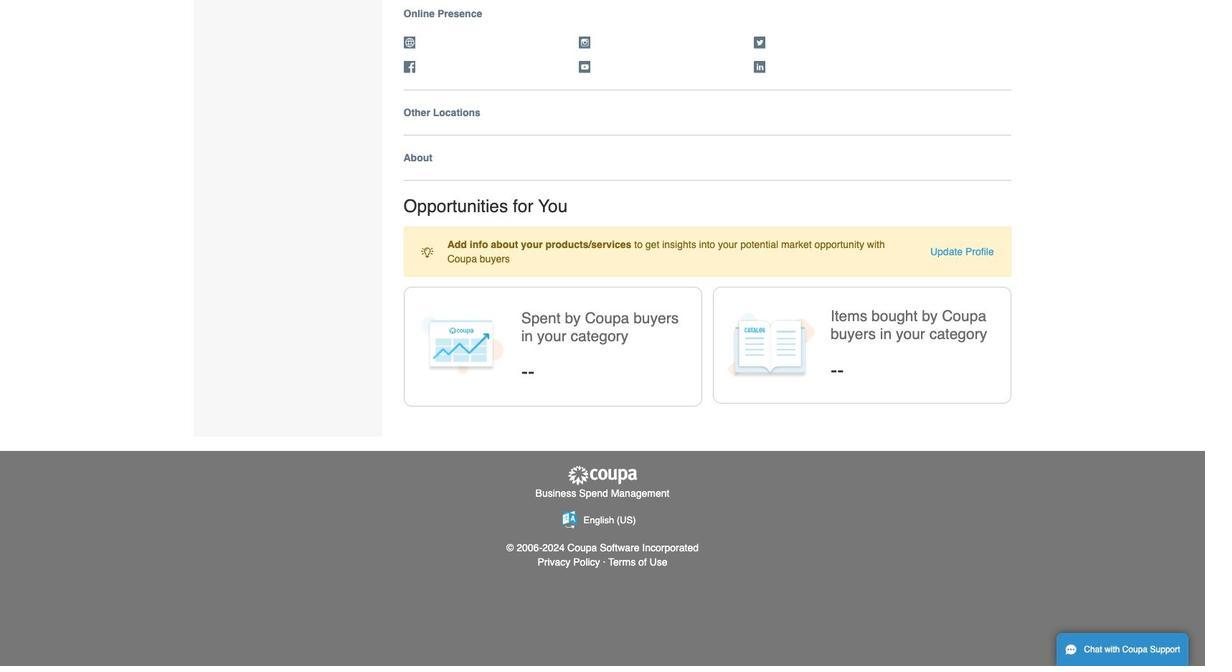 Task type: locate. For each thing, give the bounding box(es) containing it.
coupa supplier portal image
[[567, 466, 638, 486]]

alert
[[403, 227, 1011, 277]]



Task type: vqa. For each thing, say whether or not it's contained in the screenshot.
Ranking?
no



